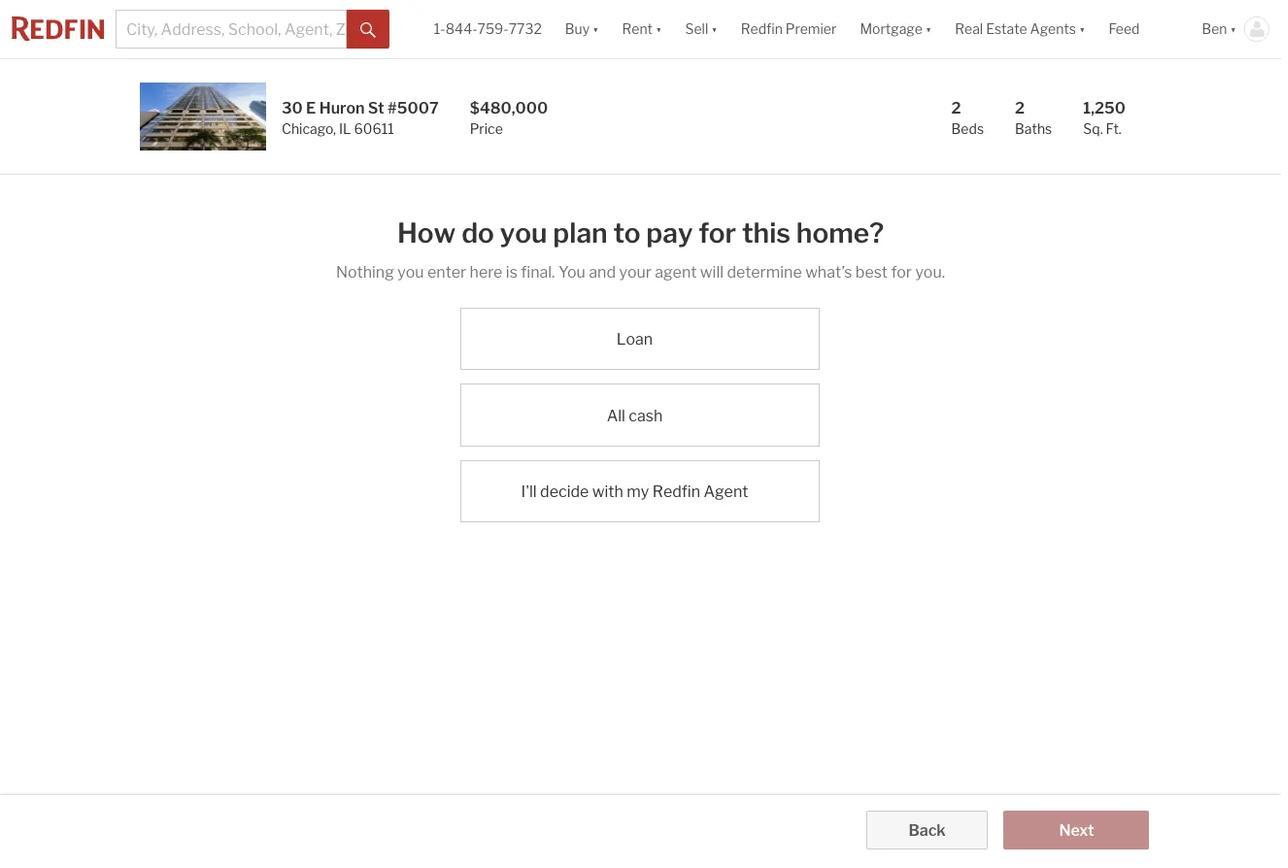Task type: describe. For each thing, give the bounding box(es) containing it.
il
[[339, 120, 351, 137]]

buy
[[565, 21, 590, 37]]

redfin premier
[[741, 21, 837, 37]]

here
[[470, 263, 503, 282]]

ft.
[[1106, 120, 1122, 137]]

beds
[[952, 120, 984, 137]]

redfin inside button
[[741, 21, 783, 37]]

with
[[592, 483, 624, 501]]

st
[[368, 99, 384, 118]]

1,250
[[1083, 99, 1126, 118]]

1-
[[434, 21, 446, 37]]

City, Address, School, Agent, ZIP search field
[[116, 10, 347, 49]]

real estate agents ▾
[[955, 21, 1086, 37]]

real estate agents ▾ link
[[955, 0, 1086, 58]]

i'll
[[521, 483, 537, 501]]

back button
[[866, 811, 988, 850]]

mortgage ▾ button
[[860, 0, 932, 58]]

▾ for buy ▾
[[593, 21, 599, 37]]

sell ▾
[[685, 21, 718, 37]]

mortgage ▾ button
[[848, 0, 944, 58]]

final.
[[521, 263, 555, 282]]

rent ▾ button
[[622, 0, 662, 58]]

ben
[[1202, 21, 1228, 37]]

how do you plan to pay for this home?
[[397, 217, 884, 250]]

do
[[462, 217, 494, 250]]

1 horizontal spatial you
[[500, 217, 547, 250]]

you.
[[915, 263, 945, 282]]

feed button
[[1097, 0, 1190, 58]]

loan
[[617, 331, 653, 349]]

sell ▾ button
[[674, 0, 729, 58]]

e
[[306, 99, 316, 118]]

real
[[955, 21, 983, 37]]

all cash
[[607, 407, 663, 425]]

nothing
[[336, 263, 394, 282]]

will
[[700, 263, 724, 282]]

i'll decide with my redfin agent
[[521, 483, 748, 501]]

what's
[[805, 263, 852, 282]]

back
[[909, 822, 946, 840]]

rent
[[622, 21, 653, 37]]

premier
[[786, 21, 837, 37]]

to
[[613, 217, 641, 250]]

▾ for ben ▾
[[1230, 21, 1237, 37]]

all
[[607, 407, 626, 425]]

mortgage
[[860, 21, 923, 37]]

sell ▾ button
[[685, 0, 718, 58]]

▾ for mortgage ▾
[[926, 21, 932, 37]]

$480,000
[[470, 99, 548, 118]]

sq.
[[1083, 120, 1103, 137]]

1 vertical spatial for
[[891, 263, 912, 282]]

rent ▾ button
[[611, 0, 674, 58]]

estate
[[986, 21, 1027, 37]]

2 for 2 baths
[[1015, 99, 1025, 118]]

is
[[506, 263, 518, 282]]

1,250 sq. ft.
[[1083, 99, 1126, 137]]



Task type: vqa. For each thing, say whether or not it's contained in the screenshot.


Task type: locate. For each thing, give the bounding box(es) containing it.
agent
[[655, 263, 697, 282]]

cash
[[629, 407, 663, 425]]

0 horizontal spatial you
[[398, 263, 424, 282]]

you left enter at the left top
[[398, 263, 424, 282]]

sell
[[685, 21, 709, 37]]

,
[[333, 120, 336, 137]]

7732
[[509, 21, 542, 37]]

huron
[[319, 99, 365, 118]]

ben ▾
[[1202, 21, 1237, 37]]

redfin premier button
[[729, 0, 848, 58]]

759-
[[478, 21, 509, 37]]

60611
[[354, 120, 394, 137]]

▾ for sell ▾
[[711, 21, 718, 37]]

0 vertical spatial for
[[699, 217, 736, 250]]

1 vertical spatial you
[[398, 263, 424, 282]]

0 horizontal spatial for
[[699, 217, 736, 250]]

1 horizontal spatial redfin
[[741, 21, 783, 37]]

you up is
[[500, 217, 547, 250]]

4 ▾ from the left
[[926, 21, 932, 37]]

rent ▾
[[622, 21, 662, 37]]

how do you plan to pay for this home?. required field. element
[[336, 206, 945, 254]]

1 ▾ from the left
[[593, 21, 599, 37]]

1 horizontal spatial 2
[[1015, 99, 1025, 118]]

determine
[[727, 263, 802, 282]]

pay
[[646, 217, 693, 250]]

30 e huron st #5007 chicago , il 60611
[[282, 99, 439, 137]]

1-844-759-7732 link
[[434, 21, 542, 37]]

real estate agents ▾ button
[[944, 0, 1097, 58]]

1 vertical spatial redfin
[[653, 483, 700, 501]]

baths
[[1015, 120, 1052, 137]]

for up will
[[699, 217, 736, 250]]

30
[[282, 99, 303, 118]]

5 ▾ from the left
[[1079, 21, 1086, 37]]

6 ▾ from the left
[[1230, 21, 1237, 37]]

▾
[[593, 21, 599, 37], [656, 21, 662, 37], [711, 21, 718, 37], [926, 21, 932, 37], [1079, 21, 1086, 37], [1230, 21, 1237, 37]]

▾ right ben
[[1230, 21, 1237, 37]]

how
[[397, 217, 456, 250]]

$480,000 price
[[470, 99, 548, 137]]

you
[[500, 217, 547, 250], [398, 263, 424, 282]]

redfin right my in the bottom of the page
[[653, 483, 700, 501]]

▾ for rent ▾
[[656, 21, 662, 37]]

for left you.
[[891, 263, 912, 282]]

2 inside '2 beds'
[[952, 99, 961, 118]]

0 horizontal spatial 2
[[952, 99, 961, 118]]

you
[[558, 263, 586, 282]]

▾ right buy
[[593, 21, 599, 37]]

3 ▾ from the left
[[711, 21, 718, 37]]

next
[[1059, 822, 1094, 840]]

0 vertical spatial redfin
[[741, 21, 783, 37]]

1 horizontal spatial for
[[891, 263, 912, 282]]

chicago
[[282, 120, 333, 137]]

▾ right agents
[[1079, 21, 1086, 37]]

1-844-759-7732
[[434, 21, 542, 37]]

2 up beds
[[952, 99, 961, 118]]

2 up baths in the right top of the page
[[1015, 99, 1025, 118]]

feed
[[1109, 21, 1140, 37]]

2 ▾ from the left
[[656, 21, 662, 37]]

2 inside 2 baths
[[1015, 99, 1025, 118]]

#5007
[[388, 99, 439, 118]]

your
[[619, 263, 652, 282]]

▾ right rent
[[656, 21, 662, 37]]

buy ▾ button
[[565, 0, 599, 58]]

buy ▾ button
[[554, 0, 611, 58]]

my
[[627, 483, 649, 501]]

▾ right sell
[[711, 21, 718, 37]]

mortgage ▾
[[860, 21, 932, 37]]

844-
[[446, 21, 478, 37]]

decide
[[540, 483, 589, 501]]

2 baths
[[1015, 99, 1052, 137]]

for
[[699, 217, 736, 250], [891, 263, 912, 282]]

this
[[742, 217, 791, 250]]

redfin
[[741, 21, 783, 37], [653, 483, 700, 501]]

redfin left premier
[[741, 21, 783, 37]]

price
[[470, 120, 503, 137]]

0 horizontal spatial redfin
[[653, 483, 700, 501]]

2 2 from the left
[[1015, 99, 1025, 118]]

nothing you enter here is final. you and your agent will determine what's best for you.
[[336, 263, 945, 282]]

▾ right mortgage
[[926, 21, 932, 37]]

enter
[[427, 263, 466, 282]]

and
[[589, 263, 616, 282]]

plan
[[553, 217, 608, 250]]

2 beds
[[952, 99, 984, 137]]

0 vertical spatial you
[[500, 217, 547, 250]]

next button
[[1004, 811, 1150, 850]]

2 for 2 beds
[[952, 99, 961, 118]]

agents
[[1030, 21, 1076, 37]]

agent
[[704, 483, 748, 501]]

home?
[[796, 217, 884, 250]]

2
[[952, 99, 961, 118], [1015, 99, 1025, 118]]

best
[[856, 263, 888, 282]]

buy ▾
[[565, 21, 599, 37]]

1 2 from the left
[[952, 99, 961, 118]]

submit search image
[[361, 22, 376, 38]]



